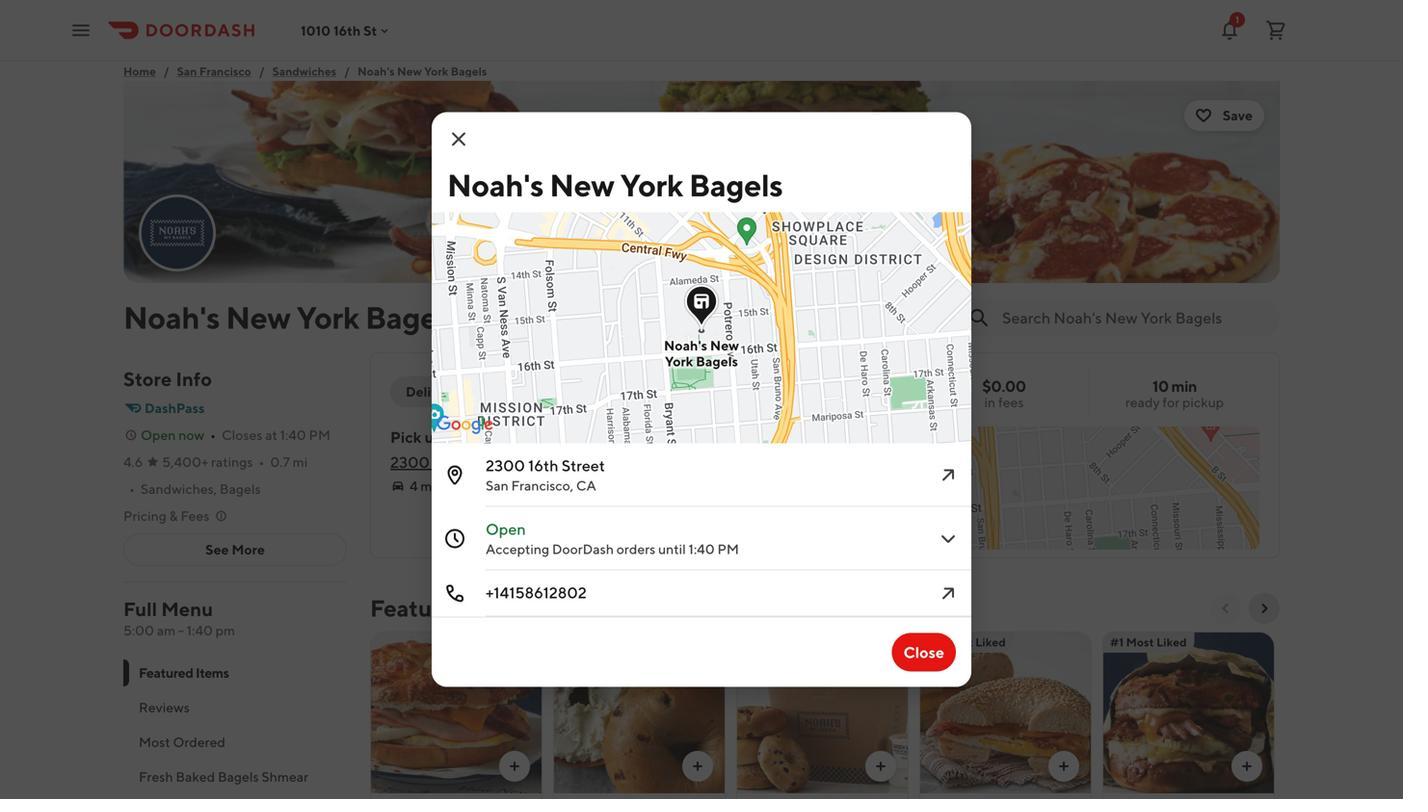 Task type: vqa. For each thing, say whether or not it's contained in the screenshot.
Delivery Fees: Under $3
no



Task type: locate. For each thing, give the bounding box(es) containing it.
1 horizontal spatial featured
[[370, 595, 467, 623]]

noah's new york bagels
[[447, 167, 783, 203], [123, 300, 459, 336], [664, 338, 739, 370], [664, 338, 739, 370]]

closes
[[222, 427, 262, 443]]

0 horizontal spatial street
[[466, 453, 510, 472]]

most
[[945, 636, 973, 650], [1126, 636, 1154, 650], [139, 735, 170, 751]]

new
[[397, 65, 422, 78], [550, 167, 614, 203], [226, 300, 291, 336], [710, 338, 739, 354], [710, 338, 739, 354]]

1 liked from the left
[[975, 636, 1006, 650]]

2300 inside pick up this order at: 2300 16th street
[[390, 453, 430, 472]]

1 vertical spatial click item image
[[937, 528, 960, 551]]

16th inside pick up this order at: 2300 16th street
[[433, 453, 463, 472]]

2 / from the left
[[259, 65, 265, 78]]

4
[[410, 478, 418, 494]]

group order
[[574, 384, 654, 400]]

items
[[472, 595, 532, 623], [196, 665, 229, 681]]

+14158612802
[[486, 584, 587, 602]]

featured items down accepting
[[370, 595, 532, 623]]

noah's
[[357, 65, 395, 78], [447, 167, 544, 203], [123, 300, 220, 336], [664, 338, 707, 354], [664, 338, 707, 354]]

map region containing noah's new york bagels
[[191, 212, 1178, 458]]

1 horizontal spatial /
[[259, 65, 265, 78]]

dashpass
[[145, 400, 205, 416]]

min right 10 on the top of the page
[[1171, 377, 1197, 396]]

/ down 1010 16th st popup button
[[344, 65, 350, 78]]

$0.00 in fees
[[982, 377, 1026, 411]]

1 horizontal spatial •
[[210, 427, 216, 443]]

most up fresh
[[139, 735, 170, 751]]

/ right francisco
[[259, 65, 265, 78]]

min right 4 on the left of page
[[420, 478, 443, 494]]

2 vertical spatial •
[[129, 481, 135, 497]]

1 horizontal spatial 1:40
[[280, 427, 306, 443]]

0 horizontal spatial liked
[[975, 636, 1006, 650]]

order
[[476, 428, 515, 447]]

home
[[123, 65, 156, 78]]

2 horizontal spatial •
[[259, 454, 264, 470]]

save button
[[1184, 100, 1264, 131]]

pm
[[309, 427, 331, 443], [717, 542, 739, 557]]

click item image
[[937, 464, 960, 487], [937, 528, 960, 551]]

0 vertical spatial click item image
[[937, 464, 960, 487]]

open up accepting
[[486, 520, 526, 539]]

most right #3
[[945, 636, 973, 650]]

map region
[[191, 212, 1178, 458], [395, 372, 1382, 619]]

1 vertical spatial 1:40
[[689, 542, 715, 557]]

16th down this at the left of the page
[[433, 453, 463, 472]]

1 vertical spatial •
[[259, 454, 264, 470]]

4.6
[[123, 454, 143, 470]]

0 vertical spatial san
[[177, 65, 197, 78]]

featured items heading
[[370, 594, 532, 624]]

add item to cart image inside #3 most liked button
[[1056, 759, 1072, 775]]

1 horizontal spatial liked
[[1156, 636, 1187, 650]]

order methods option group
[[390, 377, 547, 408]]

Item Search search field
[[1002, 307, 1264, 329]]

click item image
[[937, 583, 960, 606]]

1 horizontal spatial san
[[486, 478, 509, 494]]

min
[[1171, 377, 1197, 396], [420, 478, 443, 494]]

add item to cart image
[[690, 759, 705, 775], [873, 759, 888, 775], [1056, 759, 1072, 775], [1239, 759, 1255, 775]]

0 vertical spatial featured items
[[370, 595, 532, 623]]

0 horizontal spatial featured
[[139, 665, 193, 681]]

• left 0.7
[[259, 454, 264, 470]]

1 horizontal spatial 2300
[[486, 457, 525, 475]]

/
[[164, 65, 169, 78], [259, 65, 265, 78], [344, 65, 350, 78]]

1 vertical spatial pm
[[717, 542, 739, 557]]

1:40 right at
[[280, 427, 306, 443]]

1 click item image from the top
[[937, 464, 960, 487]]

1:40 right the until
[[689, 542, 715, 557]]

•
[[210, 427, 216, 443], [259, 454, 264, 470], [129, 481, 135, 497]]

most inside #1 most liked button
[[1126, 636, 1154, 650]]

16th for 2300
[[528, 457, 558, 475]]

featured items
[[370, 595, 532, 623], [139, 665, 229, 681]]

liked right #3
[[975, 636, 1006, 650]]

1 horizontal spatial items
[[472, 595, 532, 623]]

16th inside '2300 16th street san francisco, ca'
[[528, 457, 558, 475]]

#3 most liked button
[[919, 632, 1092, 800]]

san
[[177, 65, 197, 78], [486, 478, 509, 494]]

5,400+
[[162, 454, 208, 470]]

2300 up 4 on the left of page
[[390, 453, 430, 472]]

featured items up 'reviews'
[[139, 665, 229, 681]]

2300 inside '2300 16th street san francisco, ca'
[[486, 457, 525, 475]]

1 horizontal spatial most
[[945, 636, 973, 650]]

orders
[[617, 542, 655, 557]]

1 horizontal spatial 16th
[[433, 453, 463, 472]]

fresh
[[139, 769, 173, 785]]

0 horizontal spatial min
[[420, 478, 443, 494]]

16th left st on the left of page
[[333, 22, 361, 38]]

0 horizontal spatial •
[[129, 481, 135, 497]]

home / san francisco / sandwiches / noah's new york bagels
[[123, 65, 487, 78]]

pickup
[[488, 384, 531, 400]]

add item to cart image inside #1 most liked button
[[1239, 759, 1255, 775]]

pricing & fees button
[[123, 507, 229, 526]]

pm
[[215, 623, 235, 639]]

1 vertical spatial open
[[486, 520, 526, 539]]

0 vertical spatial items
[[472, 595, 532, 623]]

sandwiches link
[[272, 62, 336, 81]]

16th
[[333, 22, 361, 38], [433, 453, 463, 472], [528, 457, 558, 475]]

16th up francisco,
[[528, 457, 558, 475]]

texas brisket image
[[1103, 632, 1274, 794]]

• right now
[[210, 427, 216, 443]]

1 horizontal spatial pm
[[717, 542, 739, 557]]

1 vertical spatial featured items
[[139, 665, 229, 681]]

-
[[178, 623, 184, 639]]

0 vertical spatial min
[[1171, 377, 1197, 396]]

street
[[466, 453, 510, 472], [562, 457, 605, 475]]

• for • sandwiches, bagels
[[129, 481, 135, 497]]

/ right home link
[[164, 65, 169, 78]]

2 horizontal spatial 1:40
[[689, 542, 715, 557]]

open inside open accepting doordash orders until 1:40 pm
[[486, 520, 526, 539]]

featured inside heading
[[370, 595, 467, 623]]

doordash
[[552, 542, 614, 557]]

items up reviews button
[[196, 665, 229, 681]]

2 horizontal spatial /
[[344, 65, 350, 78]]

open down dashpass
[[141, 427, 176, 443]]

san left francisco
[[177, 65, 197, 78]]

0 horizontal spatial san
[[177, 65, 197, 78]]

0 vertical spatial •
[[210, 427, 216, 443]]

sandwiches,
[[141, 481, 217, 497]]

powered by google image
[[437, 416, 493, 435]]

2 liked from the left
[[1156, 636, 1187, 650]]

4 add item to cart image from the left
[[1239, 759, 1255, 775]]

0 vertical spatial open
[[141, 427, 176, 443]]

add item to cart image for bacon & cheddar image
[[1056, 759, 1072, 775]]

1
[[1235, 14, 1239, 25]]

pm inside open accepting doordash orders until 1:40 pm
[[717, 542, 739, 557]]

0 horizontal spatial 1:40
[[187, 623, 213, 639]]

notification bell image
[[1218, 19, 1241, 42]]

fees
[[181, 508, 209, 524]]

1 vertical spatial san
[[486, 478, 509, 494]]

featured
[[370, 595, 467, 623], [139, 665, 193, 681]]

1:40 for full menu
[[187, 623, 213, 639]]

fresh baked bagels shmear
[[139, 769, 308, 785]]

• down 4.6
[[129, 481, 135, 497]]

san left francisco,
[[486, 478, 509, 494]]

0 horizontal spatial 2300
[[390, 453, 430, 472]]

0 items, open order cart image
[[1264, 19, 1287, 42]]

0 horizontal spatial items
[[196, 665, 229, 681]]

for
[[1163, 395, 1180, 411]]

up
[[425, 428, 443, 447]]

2 add item to cart image from the left
[[873, 759, 888, 775]]

#1 most liked
[[1110, 636, 1187, 650]]

pm right at
[[309, 427, 331, 443]]

0.7
[[270, 454, 290, 470]]

min for 10
[[1171, 377, 1197, 396]]

liked for #3 most liked
[[975, 636, 1006, 650]]

york
[[424, 65, 448, 78], [620, 167, 683, 203], [296, 300, 359, 336], [665, 354, 693, 370], [665, 354, 693, 370]]

0 horizontal spatial /
[[164, 65, 169, 78]]

bagels inside button
[[218, 769, 259, 785]]

1 horizontal spatial open
[[486, 520, 526, 539]]

most ordered
[[139, 735, 225, 751]]

open accepting doordash orders until 1:40 pm
[[486, 520, 739, 557]]

liked
[[975, 636, 1006, 650], [1156, 636, 1187, 650]]

2300 down order
[[486, 457, 525, 475]]

min inside 10 min ready for pickup
[[1171, 377, 1197, 396]]

$0.00
[[982, 377, 1026, 396]]

open
[[141, 427, 176, 443], [486, 520, 526, 539]]

3 add item to cart image from the left
[[1056, 759, 1072, 775]]

4 min
[[410, 478, 443, 494]]

pickup
[[1182, 395, 1224, 411]]

1:40 right -
[[187, 623, 213, 639]]

2 click item image from the top
[[937, 528, 960, 551]]

ratings
[[211, 454, 253, 470]]

1 vertical spatial featured
[[139, 665, 193, 681]]

Pickup radio
[[472, 377, 547, 408]]

1010
[[301, 22, 331, 38]]

0 horizontal spatial pm
[[309, 427, 331, 443]]

0 vertical spatial featured
[[370, 595, 467, 623]]

farmhouse image
[[371, 632, 542, 794]]

most right #1
[[1126, 636, 1154, 650]]

items down accepting
[[472, 595, 532, 623]]

add item to cart image for baker's dozen bagels with shmear image
[[873, 759, 888, 775]]

1:40 inside open accepting doordash orders until 1:40 pm
[[689, 542, 715, 557]]

0 horizontal spatial open
[[141, 427, 176, 443]]

see more
[[205, 542, 265, 558]]

items inside heading
[[472, 595, 532, 623]]

street inside '2300 16th street san francisco, ca'
[[562, 457, 605, 475]]

10 min ready for pickup
[[1125, 377, 1224, 411]]

1 horizontal spatial street
[[562, 457, 605, 475]]

2 horizontal spatial most
[[1126, 636, 1154, 650]]

0 horizontal spatial most
[[139, 735, 170, 751]]

at
[[265, 427, 277, 443]]

noah's new york bagels image
[[123, 81, 1280, 283], [141, 197, 214, 270]]

1 add item to cart image from the left
[[690, 759, 705, 775]]

street up ca
[[562, 457, 605, 475]]

5:00
[[123, 623, 154, 639]]

open for open accepting doordash orders until 1:40 pm
[[486, 520, 526, 539]]

1 horizontal spatial min
[[1171, 377, 1197, 396]]

san inside '2300 16th street san francisco, ca'
[[486, 478, 509, 494]]

2 vertical spatial 1:40
[[187, 623, 213, 639]]

pm right the until
[[717, 542, 739, 557]]

liked right #1
[[1156, 636, 1187, 650]]

street down order
[[466, 453, 510, 472]]

2 horizontal spatial 16th
[[528, 457, 558, 475]]

1 vertical spatial min
[[420, 478, 443, 494]]

0 horizontal spatial 16th
[[333, 22, 361, 38]]

0 horizontal spatial featured items
[[139, 665, 229, 681]]

save
[[1223, 107, 1253, 123]]

16th for 1010
[[333, 22, 361, 38]]

most inside #3 most liked button
[[945, 636, 973, 650]]

#3
[[927, 636, 943, 650]]

1:40 inside full menu 5:00 am - 1:40 pm
[[187, 623, 213, 639]]

close noah's new york bagels image
[[447, 128, 470, 151]]

bagels
[[451, 65, 487, 78], [689, 167, 783, 203], [365, 300, 459, 336], [696, 354, 738, 370], [696, 354, 738, 370], [220, 481, 261, 497], [218, 769, 259, 785]]



Task type: describe. For each thing, give the bounding box(es) containing it.
1010 16th st button
[[301, 22, 392, 38]]

street inside pick up this order at: 2300 16th street
[[466, 453, 510, 472]]

2300 16th street link
[[390, 453, 510, 472]]

bacon & cheddar image
[[920, 632, 1091, 794]]

full
[[123, 598, 157, 621]]

reviews button
[[123, 691, 347, 726]]

in
[[984, 395, 996, 411]]

click item image for doordash
[[937, 528, 960, 551]]

baker's dozen bagels with shmear image
[[737, 632, 908, 794]]

mi
[[293, 454, 308, 470]]

0 vertical spatial pm
[[309, 427, 331, 443]]

store
[[123, 368, 172, 391]]

until
[[658, 542, 686, 557]]

pricing
[[123, 508, 167, 524]]

pick up this order at: 2300 16th street
[[390, 428, 537, 472]]

baked
[[176, 769, 215, 785]]

reviews
[[139, 700, 190, 716]]

san francisco link
[[177, 62, 251, 81]]

add item to cart image for single bagel with shmear image
[[690, 759, 705, 775]]

store info
[[123, 368, 212, 391]]

1 vertical spatial items
[[196, 665, 229, 681]]

• sandwiches, bagels
[[129, 481, 261, 497]]

noah's new york bagels dialog
[[191, 112, 1178, 688]]

min for 4
[[420, 478, 443, 494]]

1 horizontal spatial featured items
[[370, 595, 532, 623]]

fees
[[998, 395, 1024, 411]]

ca
[[576, 478, 596, 494]]

add item to cart image for texas brisket image
[[1239, 759, 1255, 775]]

• closes at 1:40 pm
[[210, 427, 331, 443]]

more
[[232, 542, 265, 558]]

francisco
[[199, 65, 251, 78]]

shmear
[[262, 769, 308, 785]]

group order button
[[562, 377, 666, 408]]

most ordered button
[[123, 726, 347, 760]]

most for #3
[[945, 636, 973, 650]]

ordered
[[173, 735, 225, 751]]

close
[[904, 644, 944, 662]]

#1
[[1110, 636, 1124, 650]]

1010 16th st
[[301, 22, 377, 38]]

10
[[1152, 377, 1169, 396]]

see
[[205, 542, 229, 558]]

most for #1
[[1126, 636, 1154, 650]]

#1 most liked button
[[1102, 632, 1275, 800]]

0.7 mi
[[270, 454, 308, 470]]

1:40 for open
[[689, 542, 715, 557]]

&
[[169, 508, 178, 524]]

close button
[[892, 634, 956, 672]]

am
[[157, 623, 175, 639]]

open for open now
[[141, 427, 176, 443]]

2300 16th street san francisco, ca
[[486, 457, 605, 494]]

francisco,
[[511, 478, 573, 494]]

open menu image
[[69, 19, 93, 42]]

liked for #1 most liked
[[1156, 636, 1187, 650]]

pricing & fees
[[123, 508, 209, 524]]

next button of carousel image
[[1257, 601, 1272, 617]]

sandwiches
[[272, 65, 336, 78]]

previous button of carousel image
[[1218, 601, 1233, 617]]

st
[[363, 22, 377, 38]]

5,400+ ratings •
[[162, 454, 264, 470]]

#3 most liked
[[927, 636, 1006, 650]]

1 / from the left
[[164, 65, 169, 78]]

click item image for street
[[937, 464, 960, 487]]

open now
[[141, 427, 204, 443]]

at:
[[518, 428, 537, 447]]

accepting
[[486, 542, 549, 557]]

full menu 5:00 am - 1:40 pm
[[123, 598, 235, 639]]

0 vertical spatial 1:40
[[280, 427, 306, 443]]

Delivery radio
[[390, 377, 485, 408]]

pick
[[390, 428, 422, 447]]

this
[[447, 428, 473, 447]]

single bagel with shmear image
[[554, 632, 725, 794]]

add item to cart image
[[507, 759, 522, 775]]

order
[[617, 384, 654, 400]]

fresh baked bagels shmear button
[[123, 760, 347, 795]]

• for • closes at 1:40 pm
[[210, 427, 216, 443]]

delivery
[[406, 384, 458, 400]]

3 / from the left
[[344, 65, 350, 78]]

group
[[574, 384, 614, 400]]

info
[[176, 368, 212, 391]]

menu
[[161, 598, 213, 621]]

home link
[[123, 62, 156, 81]]

see more button
[[124, 535, 346, 566]]

ready
[[1125, 395, 1160, 411]]

most inside most ordered 'button'
[[139, 735, 170, 751]]

now
[[178, 427, 204, 443]]



